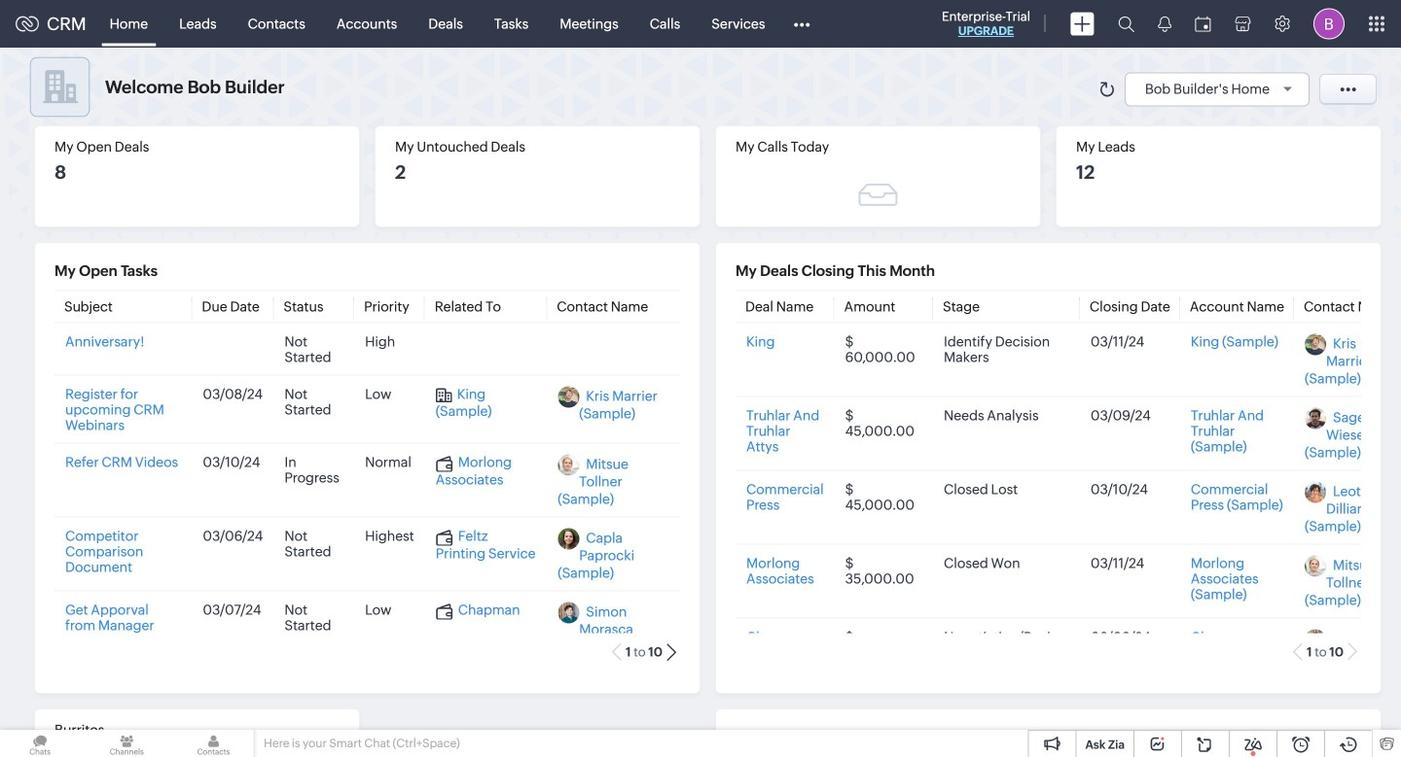 Task type: vqa. For each thing, say whether or not it's contained in the screenshot.
Next Record icon
no



Task type: locate. For each thing, give the bounding box(es) containing it.
channels image
[[87, 731, 167, 758]]

profile element
[[1302, 0, 1356, 47]]

logo image
[[16, 16, 39, 32]]

contacts image
[[174, 731, 254, 758]]

Other Modules field
[[781, 8, 823, 39]]

search image
[[1118, 16, 1135, 32]]



Task type: describe. For each thing, give the bounding box(es) containing it.
create menu element
[[1059, 0, 1106, 47]]

signals image
[[1158, 16, 1172, 32]]

chats image
[[0, 731, 80, 758]]

calendar image
[[1195, 16, 1211, 32]]

profile image
[[1314, 8, 1345, 39]]

create menu image
[[1070, 12, 1095, 36]]

signals element
[[1146, 0, 1183, 48]]

search element
[[1106, 0, 1146, 48]]



